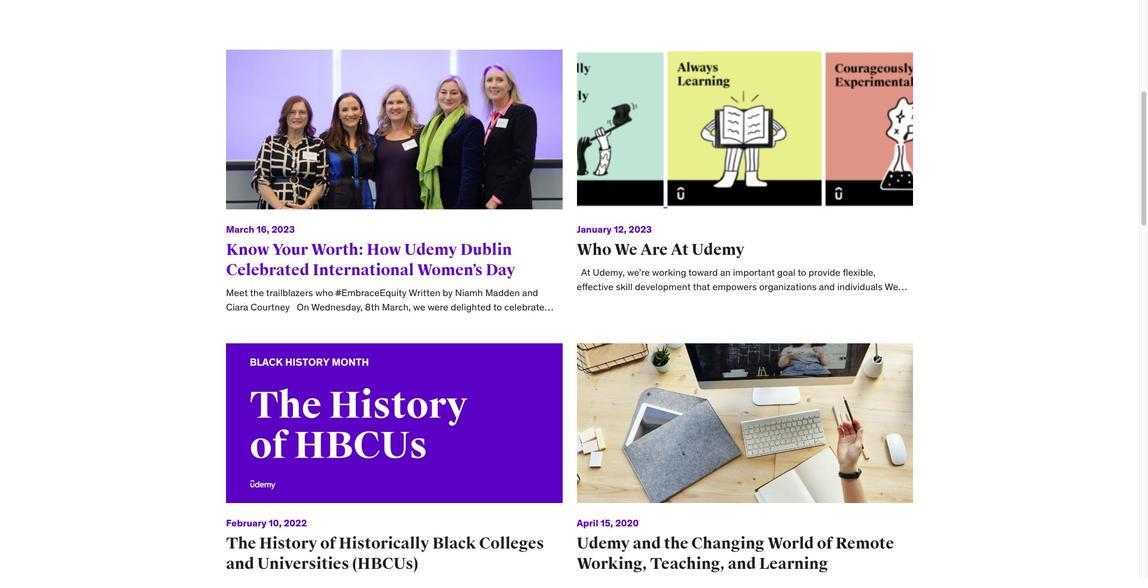 Task type: vqa. For each thing, say whether or not it's contained in the screenshot.
the right can
no



Task type: locate. For each thing, give the bounding box(es) containing it.
udemy for how
[[404, 240, 458, 260]]

of
[[320, 534, 336, 553], [818, 534, 833, 553]]

of up universities
[[320, 534, 336, 553]]

udemy inside april 15, 2020 udemy and the changing world of remote working, teaching, and learning
[[577, 534, 630, 553]]

1 horizontal spatial and
[[633, 534, 662, 553]]

march
[[226, 223, 255, 235]]

udemy inside know your worth: how udemy dublin celebrated international women's day
[[404, 240, 458, 260]]

are
[[641, 240, 668, 260]]

women's
[[417, 260, 483, 280]]

who
[[577, 240, 612, 260]]

day
[[486, 260, 516, 280]]

10,
[[269, 517, 282, 529]]

udemy down 15,
[[577, 534, 630, 553]]

and down 2020
[[633, 534, 662, 553]]

1 2023 from the left
[[272, 223, 295, 235]]

1 horizontal spatial 2023
[[629, 223, 652, 235]]

february
[[226, 517, 267, 529]]

2023 for your
[[272, 223, 295, 235]]

udemy right the at on the top
[[692, 240, 745, 260]]

and down "the"
[[226, 554, 255, 574]]

15,
[[601, 517, 614, 529]]

12,
[[614, 223, 627, 235]]

2023 right 16,
[[272, 223, 295, 235]]

2 horizontal spatial udemy
[[692, 240, 745, 260]]

udemy up women's
[[404, 240, 458, 260]]

and
[[633, 534, 662, 553], [226, 554, 255, 574], [728, 554, 757, 574]]

april 15, 2020 udemy and the changing world of remote working, teaching, and learning
[[577, 517, 895, 574]]

and inside february 10, 2022 the history of historically black colleges and universities (hbcus)
[[226, 554, 255, 574]]

know your worth: how udemy dublin celebrated international women's day
[[226, 240, 516, 280]]

at
[[671, 240, 689, 260]]

universities
[[257, 554, 349, 574]]

2022
[[284, 517, 307, 529]]

working,
[[577, 554, 648, 574]]

of right world
[[818, 534, 833, 553]]

worth:
[[311, 240, 364, 260]]

january 12, 2023
[[577, 223, 652, 235]]

0 horizontal spatial udemy
[[404, 240, 458, 260]]

2 2023 from the left
[[629, 223, 652, 235]]

udemy for at
[[692, 240, 745, 260]]

and down changing
[[728, 554, 757, 574]]

0 horizontal spatial and
[[226, 554, 255, 574]]

march 16, 2023
[[226, 223, 295, 235]]

1 of from the left
[[320, 534, 336, 553]]

the history of historically black colleges and universities (hbcus) link
[[226, 534, 545, 574]]

2 of from the left
[[818, 534, 833, 553]]

0 horizontal spatial 2023
[[272, 223, 295, 235]]

how
[[367, 240, 401, 260]]

0 horizontal spatial of
[[320, 534, 336, 553]]

2023 right 12,
[[629, 223, 652, 235]]

teaching,
[[651, 554, 725, 574]]

2023
[[272, 223, 295, 235], [629, 223, 652, 235]]

1 horizontal spatial udemy
[[577, 534, 630, 553]]

who we are at udemy
[[577, 240, 745, 260]]

udemy
[[404, 240, 458, 260], [692, 240, 745, 260], [577, 534, 630, 553]]

1 horizontal spatial of
[[818, 534, 833, 553]]

16,
[[257, 223, 270, 235]]



Task type: describe. For each thing, give the bounding box(es) containing it.
(hbcus)
[[352, 554, 419, 574]]

of inside february 10, 2022 the history of historically black colleges and universities (hbcus)
[[320, 534, 336, 553]]

january
[[577, 223, 612, 235]]

world
[[768, 534, 815, 553]]

know
[[226, 240, 270, 260]]

we
[[615, 240, 638, 260]]

2023 for we
[[629, 223, 652, 235]]

of inside april 15, 2020 udemy and the changing world of remote working, teaching, and learning
[[818, 534, 833, 553]]

february 10, 2022 the history of historically black colleges and universities (hbcus)
[[226, 517, 545, 574]]

dublin
[[461, 240, 512, 260]]

the
[[665, 534, 689, 553]]

2 horizontal spatial and
[[728, 554, 757, 574]]

udemy and the changing world of remote working, teaching, and learning link
[[577, 534, 895, 574]]

black
[[433, 534, 477, 553]]

changing
[[692, 534, 765, 553]]

celebrated
[[226, 260, 310, 280]]

learning
[[760, 554, 829, 574]]

april
[[577, 517, 599, 529]]

your
[[273, 240, 308, 260]]

who we are at udemy link
[[577, 240, 745, 260]]

2020
[[616, 517, 639, 529]]

remote
[[836, 534, 895, 553]]

the
[[226, 534, 256, 553]]

international
[[313, 260, 414, 280]]

know your worth: how udemy dublin celebrated international women's day link
[[226, 240, 516, 280]]

history
[[259, 534, 317, 553]]

colleges
[[480, 534, 545, 553]]

historically
[[339, 534, 430, 553]]



